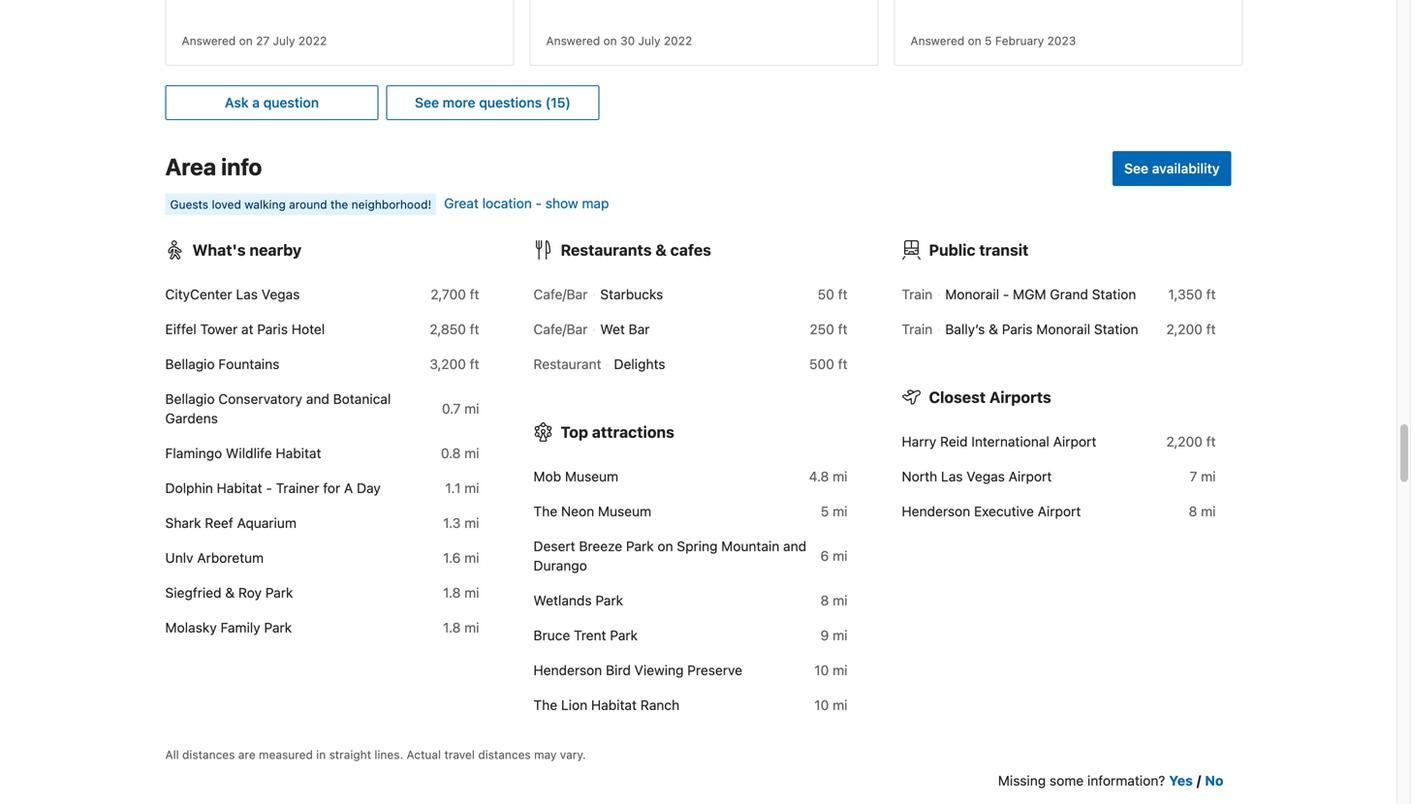 Task type: locate. For each thing, give the bounding box(es) containing it.
mi for flamingo wildlife habitat
[[465, 446, 479, 462]]

1 vertical spatial &
[[989, 322, 999, 338]]

0 horizontal spatial see
[[415, 95, 439, 111]]

unlv
[[165, 550, 193, 566]]

lines.
[[375, 749, 403, 762]]

trainer
[[276, 481, 319, 497]]

2 bellagio from the top
[[165, 391, 215, 407]]

2 vertical spatial -
[[266, 481, 272, 497]]

1.8 mi for siegfried & roy park
[[443, 585, 479, 601]]

more
[[443, 95, 476, 111]]

0 vertical spatial 2,200
[[1167, 322, 1203, 338]]

at
[[241, 322, 254, 338]]

guests
[[170, 198, 209, 212]]

0 vertical spatial the
[[534, 504, 558, 520]]

las
[[236, 287, 258, 303], [941, 469, 963, 485]]

1 vertical spatial 2,200
[[1167, 434, 1203, 450]]

monorail down grand
[[1037, 322, 1091, 338]]

arboretum
[[197, 550, 264, 566]]

2 10 mi from the top
[[815, 698, 848, 714]]

distances
[[182, 749, 235, 762], [478, 749, 531, 762]]

paris down mgm
[[1002, 322, 1033, 338]]

distances left may
[[478, 749, 531, 762]]

train down public
[[902, 287, 933, 303]]

8 mi for henderson executive airport
[[1189, 504, 1216, 520]]

park for family
[[264, 620, 292, 636]]

& right bally's
[[989, 322, 999, 338]]

1 horizontal spatial and
[[783, 539, 807, 555]]

- left mgm
[[1003, 287, 1010, 303]]

on inside desert breeze park on spring mountain and durango
[[658, 539, 673, 555]]

1 vertical spatial 8 mi
[[821, 593, 848, 609]]

the lion habitat ranch
[[534, 698, 680, 714]]

ft right the 2,850
[[470, 322, 479, 338]]

2 answered from the left
[[546, 34, 600, 48]]

2,200 ft
[[1167, 322, 1216, 338], [1167, 434, 1216, 450]]

0 horizontal spatial vegas
[[262, 287, 300, 303]]

0 vertical spatial vegas
[[262, 287, 300, 303]]

may
[[534, 749, 557, 762]]

park right family
[[264, 620, 292, 636]]

yes
[[1170, 773, 1193, 789]]

answered left 'february'
[[911, 34, 965, 48]]

station down monorail - mgm grand station
[[1095, 322, 1139, 338]]

1 horizontal spatial distances
[[478, 749, 531, 762]]

0 vertical spatial 1.8 mi
[[443, 585, 479, 601]]

1 2,200 ft from the top
[[1167, 322, 1216, 338]]

2,200 down 1,350
[[1167, 322, 1203, 338]]

monorail
[[946, 287, 1000, 303], [1037, 322, 1091, 338]]

monorail - mgm grand station
[[946, 287, 1137, 303]]

50 ft
[[818, 287, 848, 303]]

henderson up lion at left
[[534, 663, 602, 679]]

8 for henderson executive airport
[[1189, 504, 1198, 520]]

& left roy
[[225, 585, 235, 601]]

1 vertical spatial airport
[[1009, 469, 1052, 485]]

10 for the lion habitat ranch
[[815, 698, 829, 714]]

1 bellagio from the top
[[165, 357, 215, 373]]

henderson executive airport
[[902, 504, 1081, 520]]

0 vertical spatial station
[[1092, 287, 1137, 303]]

0 vertical spatial 2,200 ft
[[1167, 322, 1216, 338]]

1 vertical spatial bellagio
[[165, 391, 215, 407]]

ask a question button
[[165, 86, 379, 120]]

see inside button
[[415, 95, 439, 111]]

mi for henderson bird viewing preserve
[[833, 663, 848, 679]]

vegas
[[262, 287, 300, 303], [967, 469, 1005, 485]]

1 horizontal spatial see
[[1125, 161, 1149, 177]]

the neon museum
[[534, 504, 652, 520]]

airport down international
[[1009, 469, 1052, 485]]

question
[[263, 95, 319, 111]]

mi for the neon museum
[[833, 504, 848, 520]]

train for monorail - mgm grand station
[[902, 287, 933, 303]]

mi for mob museum
[[833, 469, 848, 485]]

1 2,200 from the top
[[1167, 322, 1203, 338]]

mi for dolphin habitat - trainer for a day
[[465, 481, 479, 497]]

0 vertical spatial train
[[902, 287, 933, 303]]

wetlands park
[[534, 593, 624, 609]]

0 vertical spatial and
[[306, 391, 330, 407]]

cafe/bar for wet bar
[[534, 322, 588, 338]]

park inside desert breeze park on spring mountain and durango
[[626, 539, 654, 555]]

0 vertical spatial las
[[236, 287, 258, 303]]

& left cafes at the top of page
[[656, 241, 667, 260]]

2 horizontal spatial -
[[1003, 287, 1010, 303]]

great location - show map
[[444, 196, 609, 212]]

1 vertical spatial habitat
[[217, 481, 262, 497]]

las right north at the bottom right
[[941, 469, 963, 485]]

1 horizontal spatial &
[[656, 241, 667, 260]]

2,700
[[431, 287, 466, 303]]

1 vertical spatial 2,200 ft
[[1167, 434, 1216, 450]]

see left availability
[[1125, 161, 1149, 177]]

1 horizontal spatial answered
[[546, 34, 600, 48]]

1 horizontal spatial monorail
[[1037, 322, 1091, 338]]

0 horizontal spatial las
[[236, 287, 258, 303]]

8 down 7
[[1189, 504, 1198, 520]]

cafe/bar down restaurants
[[534, 287, 588, 303]]

1 10 mi from the top
[[815, 663, 848, 679]]

february
[[996, 34, 1045, 48]]

information?
[[1088, 773, 1166, 789]]

1 horizontal spatial las
[[941, 469, 963, 485]]

see left more
[[415, 95, 439, 111]]

1 horizontal spatial henderson
[[902, 504, 971, 520]]

around
[[289, 198, 327, 212]]

unlv arboretum
[[165, 550, 264, 566]]

availability
[[1153, 161, 1220, 177]]

bar
[[629, 322, 650, 338]]

0 horizontal spatial habitat
[[217, 481, 262, 497]]

1 horizontal spatial 8
[[1189, 504, 1198, 520]]

0 horizontal spatial 8
[[821, 593, 829, 609]]

on left 30
[[604, 34, 617, 48]]

0 horizontal spatial and
[[306, 391, 330, 407]]

mi for the lion habitat ranch
[[833, 698, 848, 714]]

1 horizontal spatial habitat
[[276, 446, 321, 462]]

0 vertical spatial cafe/bar
[[534, 287, 588, 303]]

2,200 up 7
[[1167, 434, 1203, 450]]

2,200 ft down '1,350 ft'
[[1167, 322, 1216, 338]]

museum up "the neon museum" at left
[[565, 469, 619, 485]]

bellagio conservatory and botanical gardens
[[165, 391, 391, 427]]

1 1.8 mi from the top
[[443, 585, 479, 601]]

2 horizontal spatial habitat
[[591, 698, 637, 714]]

0 horizontal spatial distances
[[182, 749, 235, 762]]

1 10 from the top
[[815, 663, 829, 679]]

answered for answered on 27 july 2022
[[182, 34, 236, 48]]

las up at
[[236, 287, 258, 303]]

park right trent
[[610, 628, 638, 644]]

on left spring
[[658, 539, 673, 555]]

1 vertical spatial 10 mi
[[815, 698, 848, 714]]

1 horizontal spatial -
[[536, 196, 542, 212]]

2022 for answered on 27 july 2022
[[299, 34, 327, 48]]

5 mi
[[821, 504, 848, 520]]

desert
[[534, 539, 576, 555]]

station for bally's & paris monorail station
[[1095, 322, 1139, 338]]

2 1.8 mi from the top
[[443, 620, 479, 636]]

ranch
[[641, 698, 680, 714]]

0 vertical spatial 10
[[815, 663, 829, 679]]

monorail up bally's
[[946, 287, 1000, 303]]

airport right international
[[1054, 434, 1097, 450]]

ft right '500' on the right of page
[[838, 357, 848, 373]]

1 vertical spatial las
[[941, 469, 963, 485]]

1 1.8 from the top
[[443, 585, 461, 601]]

1 cafe/bar from the top
[[534, 287, 588, 303]]

&
[[656, 241, 667, 260], [989, 322, 999, 338], [225, 585, 235, 601]]

1 july from the left
[[273, 34, 295, 48]]

airport right executive
[[1038, 504, 1081, 520]]

1.6 mi
[[443, 550, 479, 566]]

bellagio down eiffel on the top left
[[165, 357, 215, 373]]

las for north
[[941, 469, 963, 485]]

1 horizontal spatial 8 mi
[[1189, 504, 1216, 520]]

train left bally's
[[902, 322, 933, 338]]

vegas up henderson executive airport
[[967, 469, 1005, 485]]

0 horizontal spatial 8 mi
[[821, 593, 848, 609]]

0 horizontal spatial answered
[[182, 34, 236, 48]]

for
[[323, 481, 341, 497]]

some
[[1050, 773, 1084, 789]]

answered for answered on 30 july 2022
[[546, 34, 600, 48]]

are
[[238, 749, 256, 762]]

0 vertical spatial 5
[[985, 34, 992, 48]]

1 vertical spatial 10
[[815, 698, 829, 714]]

- left show
[[536, 196, 542, 212]]

0 vertical spatial -
[[536, 196, 542, 212]]

july right 30
[[638, 34, 661, 48]]

1 vertical spatial 1.8 mi
[[443, 620, 479, 636]]

a
[[344, 481, 353, 497]]

0 vertical spatial &
[[656, 241, 667, 260]]

questions
[[479, 95, 542, 111]]

ft right 250
[[838, 322, 848, 338]]

answered left 30
[[546, 34, 600, 48]]

0 horizontal spatial 2022
[[299, 34, 327, 48]]

bellagio for bellagio conservatory and botanical gardens
[[165, 391, 215, 407]]

ft up 7 mi
[[1207, 434, 1216, 450]]

0 horizontal spatial &
[[225, 585, 235, 601]]

1 2022 from the left
[[299, 34, 327, 48]]

habitat down bird
[[591, 698, 637, 714]]

cafe/bar for starbucks
[[534, 287, 588, 303]]

habitat down the flamingo wildlife habitat
[[217, 481, 262, 497]]

0.8 mi
[[441, 446, 479, 462]]

1 horizontal spatial vegas
[[967, 469, 1005, 485]]

1 paris from the left
[[257, 322, 288, 338]]

2022 right the 27 in the left of the page
[[299, 34, 327, 48]]

1 vertical spatial 5
[[821, 504, 829, 520]]

1 horizontal spatial paris
[[1002, 322, 1033, 338]]

breeze
[[579, 539, 623, 555]]

citycenter
[[165, 287, 232, 303]]

museum up breeze
[[598, 504, 652, 520]]

0 vertical spatial 10 mi
[[815, 663, 848, 679]]

1 the from the top
[[534, 504, 558, 520]]

1 vertical spatial see
[[1125, 161, 1149, 177]]

distances right all
[[182, 749, 235, 762]]

on left 'february'
[[968, 34, 982, 48]]

8 up 9
[[821, 593, 829, 609]]

0 vertical spatial habitat
[[276, 446, 321, 462]]

loved
[[212, 198, 241, 212]]

0 horizontal spatial henderson
[[534, 663, 602, 679]]

1 horizontal spatial 2022
[[664, 34, 692, 48]]

1 vertical spatial and
[[783, 539, 807, 555]]

0 horizontal spatial paris
[[257, 322, 288, 338]]

5 down 4.8 mi
[[821, 504, 829, 520]]

and left 6
[[783, 539, 807, 555]]

& for restaurants
[[656, 241, 667, 260]]

walking
[[245, 198, 286, 212]]

2 vertical spatial &
[[225, 585, 235, 601]]

museum
[[565, 469, 619, 485], [598, 504, 652, 520]]

2 train from the top
[[902, 322, 933, 338]]

public transit
[[929, 241, 1029, 260]]

2 horizontal spatial answered
[[911, 34, 965, 48]]

5 left 'february'
[[985, 34, 992, 48]]

all
[[165, 749, 179, 762]]

the left lion at left
[[534, 698, 558, 714]]

ft right 50
[[838, 287, 848, 303]]

2 2022 from the left
[[664, 34, 692, 48]]

0 horizontal spatial monorail
[[946, 287, 1000, 303]]

mi for siegfried & roy park
[[465, 585, 479, 601]]

july right the 27 in the left of the page
[[273, 34, 295, 48]]

1.8 for molasky family park
[[443, 620, 461, 636]]

2 horizontal spatial &
[[989, 322, 999, 338]]

0 vertical spatial airport
[[1054, 434, 1097, 450]]

mi for bellagio conservatory and botanical gardens
[[465, 401, 479, 417]]

2 vertical spatial airport
[[1038, 504, 1081, 520]]

2 july from the left
[[638, 34, 661, 48]]

0 horizontal spatial -
[[266, 481, 272, 497]]

0 vertical spatial henderson
[[902, 504, 971, 520]]

on left the 27 in the left of the page
[[239, 34, 253, 48]]

0 vertical spatial bellagio
[[165, 357, 215, 373]]

bellagio up gardens
[[165, 391, 215, 407]]

1 vertical spatial henderson
[[534, 663, 602, 679]]

2 cafe/bar from the top
[[534, 322, 588, 338]]

map
[[582, 196, 609, 212]]

2,200
[[1167, 322, 1203, 338], [1167, 434, 1203, 450]]

wet bar
[[600, 322, 650, 338]]

flamingo
[[165, 446, 222, 462]]

0 vertical spatial 8 mi
[[1189, 504, 1216, 520]]

2 the from the top
[[534, 698, 558, 714]]

airports
[[990, 389, 1052, 407]]

2 vertical spatial habitat
[[591, 698, 637, 714]]

3 answered from the left
[[911, 34, 965, 48]]

the for the neon museum
[[534, 504, 558, 520]]

8 mi down 7 mi
[[1189, 504, 1216, 520]]

2,200 ft up 7
[[1167, 434, 1216, 450]]

in
[[316, 749, 326, 762]]

the left neon
[[534, 504, 558, 520]]

7 mi
[[1190, 469, 1216, 485]]

and inside bellagio conservatory and botanical gardens
[[306, 391, 330, 407]]

paris
[[257, 322, 288, 338], [1002, 322, 1033, 338]]

station for monorail - mgm grand station
[[1092, 287, 1137, 303]]

vegas up hotel
[[262, 287, 300, 303]]

1 horizontal spatial 5
[[985, 34, 992, 48]]

1 vertical spatial 8
[[821, 593, 829, 609]]

and left botanical
[[306, 391, 330, 407]]

henderson down north at the bottom right
[[902, 504, 971, 520]]

1 train from the top
[[902, 287, 933, 303]]

station right grand
[[1092, 287, 1137, 303]]

answered on 5 february 2023
[[911, 34, 1076, 48]]

gardens
[[165, 411, 218, 427]]

1 vertical spatial station
[[1095, 322, 1139, 338]]

10
[[815, 663, 829, 679], [815, 698, 829, 714]]

- for dolphin habitat - trainer for a day
[[266, 481, 272, 497]]

top
[[561, 423, 588, 442]]

mgm
[[1013, 287, 1047, 303]]

1.8
[[443, 585, 461, 601], [443, 620, 461, 636]]

1 vertical spatial the
[[534, 698, 558, 714]]

0 vertical spatial 1.8
[[443, 585, 461, 601]]

executive
[[974, 504, 1034, 520]]

ft right the "2,700"
[[470, 287, 479, 303]]

1 vertical spatial train
[[902, 322, 933, 338]]

1 vertical spatial cafe/bar
[[534, 322, 588, 338]]

10 for henderson bird viewing preserve
[[815, 663, 829, 679]]

paris right at
[[257, 322, 288, 338]]

see more questions (15)
[[415, 95, 571, 111]]

answered left the 27 in the left of the page
[[182, 34, 236, 48]]

henderson
[[902, 504, 971, 520], [534, 663, 602, 679]]

family
[[221, 620, 261, 636]]

mi for shark reef aquarium
[[465, 516, 479, 532]]

restaurants
[[561, 241, 652, 260]]

habitat up trainer
[[276, 446, 321, 462]]

2 10 from the top
[[815, 698, 829, 714]]

bellagio inside bellagio conservatory and botanical gardens
[[165, 391, 215, 407]]

2023
[[1048, 34, 1076, 48]]

1 vertical spatial vegas
[[967, 469, 1005, 485]]

area info
[[165, 153, 262, 181]]

8 mi up '9 mi'
[[821, 593, 848, 609]]

1 horizontal spatial july
[[638, 34, 661, 48]]

2 1.8 from the top
[[443, 620, 461, 636]]

7
[[1190, 469, 1198, 485]]

mi for unlv arboretum
[[465, 550, 479, 566]]

8 for wetlands park
[[821, 593, 829, 609]]

1 answered from the left
[[182, 34, 236, 48]]

nearby
[[250, 241, 302, 260]]

spring
[[677, 539, 718, 555]]

2022 right 30
[[664, 34, 692, 48]]

shark reef aquarium
[[165, 516, 297, 532]]

park right breeze
[[626, 539, 654, 555]]

cafe/bar up 'restaurant'
[[534, 322, 588, 338]]

5
[[985, 34, 992, 48], [821, 504, 829, 520]]

1 vertical spatial -
[[1003, 287, 1010, 303]]

mi for wetlands park
[[833, 593, 848, 609]]

0.8
[[441, 446, 461, 462]]

- left trainer
[[266, 481, 272, 497]]

1 vertical spatial 1.8
[[443, 620, 461, 636]]

2,700 ft
[[431, 287, 479, 303]]

6
[[821, 548, 829, 564]]

0 vertical spatial 8
[[1189, 504, 1198, 520]]

see inside button
[[1125, 161, 1149, 177]]

see for see availability
[[1125, 161, 1149, 177]]

ft right 3,200
[[470, 357, 479, 373]]

0 horizontal spatial july
[[273, 34, 295, 48]]

0 vertical spatial see
[[415, 95, 439, 111]]



Task type: vqa. For each thing, say whether or not it's contained in the screenshot.
first From from the top
no



Task type: describe. For each thing, give the bounding box(es) containing it.
ft right 1,350
[[1207, 287, 1216, 303]]

area
[[165, 153, 216, 181]]

and inside desert breeze park on spring mountain and durango
[[783, 539, 807, 555]]

shark
[[165, 516, 201, 532]]

0.7
[[442, 401, 461, 417]]

1.1
[[445, 481, 461, 497]]

0 vertical spatial monorail
[[946, 287, 1000, 303]]

250
[[810, 322, 835, 338]]

2022 for answered on 30 july 2022
[[664, 34, 692, 48]]

2 distances from the left
[[478, 749, 531, 762]]

3,200
[[430, 357, 466, 373]]

botanical
[[333, 391, 391, 407]]

reef
[[205, 516, 233, 532]]

0 vertical spatial museum
[[565, 469, 619, 485]]

no
[[1206, 773, 1224, 789]]

2 paris from the left
[[1002, 322, 1033, 338]]

habitat for the lion habitat ranch
[[591, 698, 637, 714]]

bally's & paris monorail station
[[946, 322, 1139, 338]]

500
[[810, 357, 835, 373]]

10 mi for the lion habitat ranch
[[815, 698, 848, 714]]

viewing
[[635, 663, 684, 679]]

north
[[902, 469, 938, 485]]

measured
[[259, 749, 313, 762]]

8 mi for wetlands park
[[821, 593, 848, 609]]

1 vertical spatial monorail
[[1037, 322, 1091, 338]]

durango
[[534, 558, 587, 574]]

answered on 30 july 2022
[[546, 34, 692, 48]]

vegas for north
[[967, 469, 1005, 485]]

250 ft
[[810, 322, 848, 338]]

aquarium
[[237, 516, 297, 532]]

1.8 mi for molasky family park
[[443, 620, 479, 636]]

day
[[357, 481, 381, 497]]

the for the lion habitat ranch
[[534, 698, 558, 714]]

lion
[[561, 698, 588, 714]]

grand
[[1050, 287, 1089, 303]]

neon
[[561, 504, 595, 520]]

airport for harry reid international airport
[[1054, 434, 1097, 450]]

straight
[[329, 749, 371, 762]]

ask
[[225, 95, 249, 111]]

molasky family park
[[165, 620, 292, 636]]

on for 5
[[968, 34, 982, 48]]

(15)
[[546, 95, 571, 111]]

6 mi
[[821, 548, 848, 564]]

0 horizontal spatial 5
[[821, 504, 829, 520]]

vegas for citycenter
[[262, 287, 300, 303]]

mi for bruce trent park
[[833, 628, 848, 644]]

train for bally's & paris monorail station
[[902, 322, 933, 338]]

500 ft
[[810, 357, 848, 373]]

siegfried
[[165, 585, 222, 601]]

& for siegfried
[[225, 585, 235, 601]]

airport for north las vegas airport
[[1009, 469, 1052, 485]]

tower
[[200, 322, 238, 338]]

eiffel
[[165, 322, 197, 338]]

park for breeze
[[626, 539, 654, 555]]

9 mi
[[821, 628, 848, 644]]

2,850
[[430, 322, 466, 338]]

answered for answered on 5 february 2023
[[911, 34, 965, 48]]

on for 27
[[239, 34, 253, 48]]

trent
[[574, 628, 607, 644]]

preserve
[[688, 663, 743, 679]]

great location - show map link
[[444, 196, 609, 212]]

desert breeze park on spring mountain and durango
[[534, 539, 807, 574]]

show
[[546, 196, 578, 212]]

vary.
[[560, 749, 586, 762]]

2 2,200 ft from the top
[[1167, 434, 1216, 450]]

transit
[[980, 241, 1029, 260]]

guests loved walking around the neighborhood!
[[170, 198, 432, 212]]

bellagio fountains
[[165, 357, 280, 373]]

a
[[252, 95, 260, 111]]

4.8
[[809, 469, 829, 485]]

bally's
[[946, 322, 986, 338]]

1.6
[[443, 550, 461, 566]]

top attractions
[[561, 423, 675, 442]]

henderson for henderson bird viewing preserve
[[534, 663, 602, 679]]

bruce
[[534, 628, 570, 644]]

roy
[[238, 585, 262, 601]]

habitat for flamingo wildlife habitat
[[276, 446, 321, 462]]

park up trent
[[596, 593, 624, 609]]

mob museum
[[534, 469, 619, 485]]

harry
[[902, 434, 937, 450]]

on for 30
[[604, 34, 617, 48]]

bellagio for bellagio fountains
[[165, 357, 215, 373]]

international
[[972, 434, 1050, 450]]

wetlands
[[534, 593, 592, 609]]

& for bally's
[[989, 322, 999, 338]]

molasky
[[165, 620, 217, 636]]

2 2,200 from the top
[[1167, 434, 1203, 450]]

reid
[[941, 434, 968, 450]]

citycenter las vegas
[[165, 287, 300, 303]]

north las vegas airport
[[902, 469, 1052, 485]]

answered on 27 july 2022
[[182, 34, 327, 48]]

all distances are measured in straight lines. actual travel distances may vary.
[[165, 749, 586, 762]]

/
[[1197, 773, 1202, 789]]

july for 27
[[273, 34, 295, 48]]

1 vertical spatial museum
[[598, 504, 652, 520]]

henderson for henderson executive airport
[[902, 504, 971, 520]]

harry reid international airport
[[902, 434, 1097, 450]]

great
[[444, 196, 479, 212]]

ft down '1,350 ft'
[[1207, 322, 1216, 338]]

see for see more questions (15)
[[415, 95, 439, 111]]

ask a question
[[225, 95, 319, 111]]

hotel
[[292, 322, 325, 338]]

mi for desert breeze park on spring mountain and durango
[[833, 548, 848, 564]]

3,200 ft
[[430, 357, 479, 373]]

10 mi for henderson bird viewing preserve
[[815, 663, 848, 679]]

july for 30
[[638, 34, 661, 48]]

9
[[821, 628, 829, 644]]

mi for molasky family park
[[465, 620, 479, 636]]

yes button
[[1170, 772, 1193, 791]]

dolphin
[[165, 481, 213, 497]]

see more questions (15) button
[[386, 86, 600, 120]]

1.3
[[443, 516, 461, 532]]

1.8 for siegfried & roy park
[[443, 585, 461, 601]]

- for great location - show map
[[536, 196, 542, 212]]

dolphin habitat - trainer for a day
[[165, 481, 381, 497]]

1 distances from the left
[[182, 749, 235, 762]]

park right roy
[[265, 585, 293, 601]]

restaurant
[[534, 357, 602, 373]]

las for citycenter
[[236, 287, 258, 303]]

30
[[621, 34, 635, 48]]

mi for henderson executive airport
[[1201, 504, 1216, 520]]

actual
[[407, 749, 441, 762]]

park for trent
[[610, 628, 638, 644]]

mi for north las vegas airport
[[1201, 469, 1216, 485]]

public
[[929, 241, 976, 260]]



